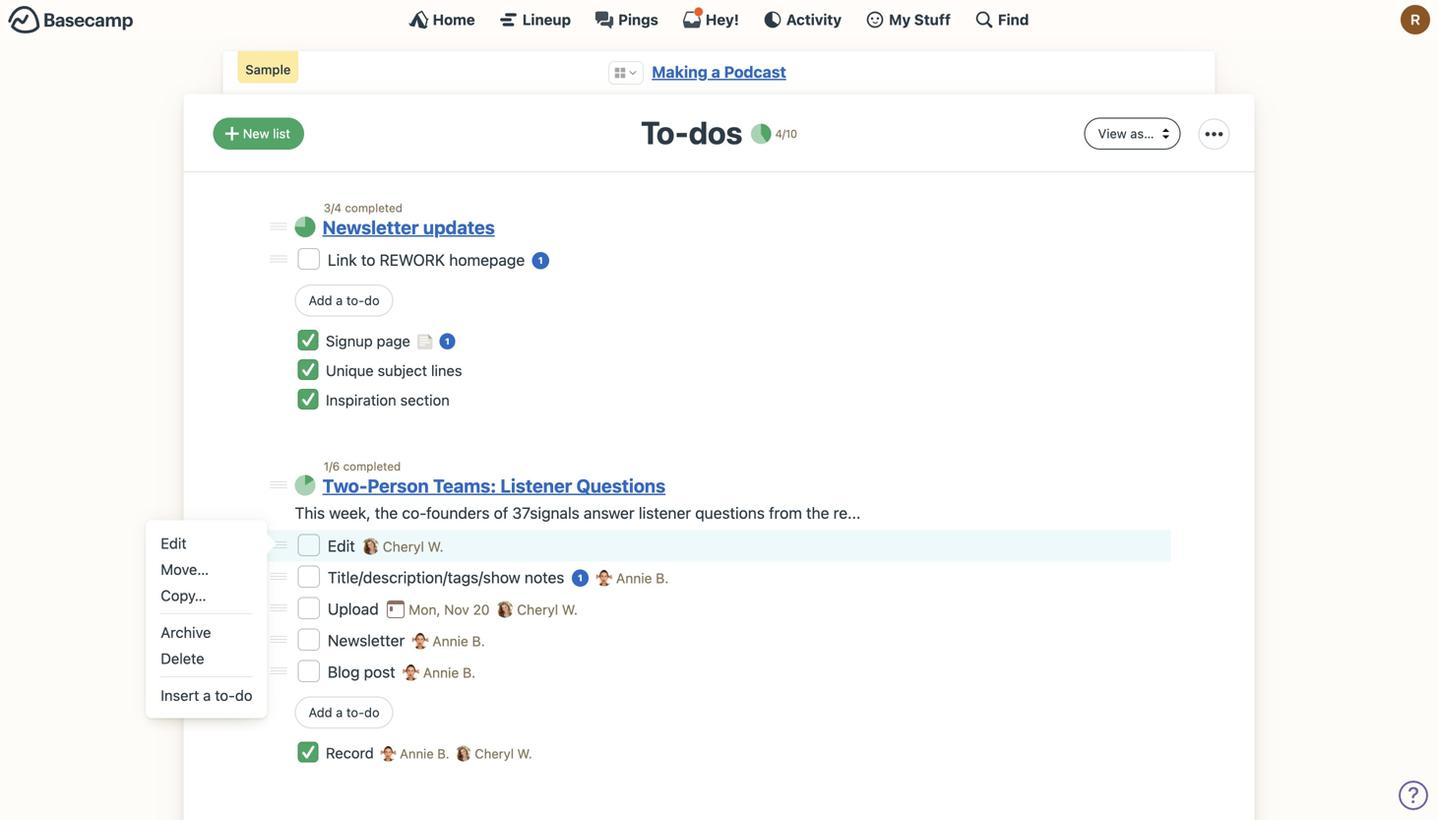 Task type: describe. For each thing, give the bounding box(es) containing it.
pings
[[619, 11, 659, 28]]

b. for "annie b." link related to blog post
[[463, 665, 476, 681]]

new list
[[243, 126, 290, 141]]

view
[[1099, 126, 1127, 141]]

2 horizontal spatial annie bryan image
[[596, 570, 613, 586]]

cheryl walters image
[[456, 746, 471, 762]]

cheryl w. link for bottom cheryl walters image
[[517, 602, 578, 618]]

1 add a to-do from the top
[[309, 293, 380, 308]]

main element
[[0, 0, 1439, 38]]

1/6 completed link
[[324, 459, 401, 473]]

nov
[[444, 602, 470, 618]]

annie b. for "annie b." link associated with newsletter
[[433, 633, 485, 649]]

a for insert a to-do link
[[203, 687, 211, 704]]

2 add from the top
[[309, 705, 333, 720]]

b. for "annie b." link associated with newsletter
[[472, 633, 485, 649]]

to- for first add a to-do button from the bottom of the page
[[347, 705, 364, 720]]

making
[[652, 63, 708, 81]]

page
[[377, 332, 411, 350]]

rework
[[380, 250, 445, 269]]

annie for "annie b." link related to blog post
[[423, 665, 459, 681]]

newsletter link
[[328, 631, 409, 650]]

annie b. for "annie b." link related to blog post
[[423, 665, 476, 681]]

two-person teams: listener questions
[[323, 475, 666, 497]]

move…
[[161, 561, 209, 578]]

do for 1st add a to-do button from the top
[[364, 293, 380, 308]]

do for first add a to-do button from the bottom of the page
[[364, 705, 380, 720]]

signup page link
[[326, 332, 414, 350]]

2 vertical spatial cheryl
[[475, 747, 514, 762]]

b. for the topmost "annie b." link
[[656, 570, 669, 586]]

1/6
[[324, 459, 340, 473]]

to-
[[641, 114, 689, 151]]

insert
[[161, 687, 199, 704]]

annie b. left cheryl walters icon
[[396, 747, 453, 762]]

move… link
[[156, 556, 258, 582]]

1 inside link to rework homepage 1
[[539, 255, 543, 266]]

this week, the co-founders of 37signals answer listener questions from the re... link
[[295, 504, 861, 523]]

signup
[[326, 332, 373, 350]]

annie left cheryl walters icon
[[400, 747, 434, 762]]

1/6 completed
[[324, 459, 401, 473]]

1 vertical spatial cheryl walters image
[[497, 601, 514, 618]]

ruby image
[[1401, 5, 1431, 34]]

archive delete
[[161, 624, 211, 667]]

delete
[[161, 650, 204, 667]]

view as… button
[[1085, 118, 1181, 150]]

1 add from the top
[[309, 293, 333, 308]]

link to rework homepage 1
[[328, 250, 543, 269]]

new
[[243, 126, 270, 141]]

notes
[[525, 568, 565, 587]]

unique subject lines
[[326, 362, 462, 379]]

lineup
[[523, 11, 571, 28]]

0 vertical spatial annie b. link
[[617, 570, 669, 586]]

dos
[[689, 114, 743, 151]]

this week, the co-founders of 37signals answer listener questions from the re...
[[295, 504, 861, 523]]

1 vertical spatial cheryl
[[517, 602, 559, 618]]

0 horizontal spatial 1
[[445, 336, 450, 347]]

annie b. link for blog post
[[423, 665, 476, 681]]

2 vertical spatial cheryl w.
[[471, 747, 533, 762]]

1 add a to-do button from the top
[[295, 284, 394, 316]]

3/4
[[324, 201, 342, 215]]

record
[[326, 745, 378, 762]]

title/description/tags/show notes 1
[[328, 568, 583, 587]]

annie for the topmost "annie b." link
[[617, 570, 652, 586]]

of
[[494, 504, 508, 523]]

copy… link
[[156, 582, 258, 608]]

find button
[[975, 10, 1030, 30]]

1 link for title/description/tags/show notes
[[572, 570, 589, 587]]

0 vertical spatial w.
[[428, 539, 444, 555]]

0 vertical spatial cheryl
[[383, 539, 424, 555]]

to- for 1st add a to-do button from the top
[[347, 293, 364, 308]]

person
[[368, 475, 429, 497]]

making a podcast link
[[652, 63, 787, 81]]

subject
[[378, 362, 427, 379]]

copy…
[[161, 587, 206, 604]]

inspiration
[[326, 392, 397, 409]]

teams:
[[433, 475, 496, 497]]

insert a to-do link
[[156, 682, 258, 708]]

breadcrumb element
[[223, 51, 1216, 94]]

new list link
[[213, 118, 304, 150]]

insert a to-do
[[161, 687, 253, 704]]

0 horizontal spatial edit link
[[156, 530, 258, 556]]

inspiration section
[[326, 392, 450, 409]]

listener
[[501, 475, 572, 497]]

section
[[400, 392, 450, 409]]

a for first add a to-do button from the bottom of the page
[[336, 705, 343, 720]]

upload link
[[328, 600, 383, 618]]

2 the from the left
[[807, 504, 830, 523]]

my
[[889, 11, 911, 28]]

pings button
[[595, 10, 659, 30]]

view as…
[[1099, 126, 1155, 141]]

newsletter for newsletter updates
[[323, 217, 419, 238]]

1 vertical spatial cheryl w.
[[517, 602, 578, 618]]

newsletter updates
[[323, 217, 495, 238]]

edit for edit move… copy…
[[161, 535, 187, 552]]

week,
[[329, 504, 371, 523]]

newsletter updates link
[[323, 217, 495, 238]]

2 add a to-do button from the top
[[295, 697, 394, 729]]

unique subject lines link
[[326, 362, 462, 379]]

co-
[[402, 504, 427, 523]]



Task type: vqa. For each thing, say whether or not it's contained in the screenshot.
2nd the add a to-do button from the bottom's do
yes



Task type: locate. For each thing, give the bounding box(es) containing it.
0 horizontal spatial annie bryan image
[[381, 746, 396, 762]]

1 horizontal spatial edit
[[328, 537, 359, 555]]

signup page
[[326, 332, 414, 350]]

1 vertical spatial completed
[[343, 459, 401, 473]]

to- down delete link in the bottom left of the page
[[215, 687, 235, 704]]

edit link down week, at the bottom left
[[328, 537, 359, 555]]

link to rework homepage link
[[328, 250, 529, 269]]

cheryl down co-
[[383, 539, 424, 555]]

annie
[[617, 570, 652, 586], [433, 633, 469, 649], [423, 665, 459, 681], [400, 747, 434, 762]]

mon, nov 20
[[409, 602, 490, 618]]

1 vertical spatial w.
[[562, 602, 578, 618]]

completed up newsletter updates link
[[345, 201, 403, 215]]

questions
[[577, 475, 666, 497]]

newsletter up blog post link
[[328, 631, 409, 650]]

do down delete link in the bottom left of the page
[[235, 687, 253, 704]]

title/description/tags/show
[[328, 568, 521, 587]]

to- up "record"
[[347, 705, 364, 720]]

2 vertical spatial 1
[[578, 573, 583, 583]]

making a podcast
[[652, 63, 787, 81]]

annie for "annie b." link associated with newsletter
[[433, 633, 469, 649]]

newsletter for newsletter link
[[328, 631, 409, 650]]

1 right the notes
[[578, 573, 583, 583]]

to- up signup
[[347, 293, 364, 308]]

a down link
[[336, 293, 343, 308]]

activity link
[[763, 10, 842, 30]]

2 vertical spatial 1 link
[[572, 570, 589, 587]]

a
[[712, 63, 721, 81], [336, 293, 343, 308], [203, 687, 211, 704], [336, 705, 343, 720]]

updates
[[423, 217, 495, 238]]

cheryl w. link
[[383, 539, 444, 555], [517, 602, 578, 618]]

a right making
[[712, 63, 721, 81]]

w. down the notes
[[562, 602, 578, 618]]

1 vertical spatial do
[[235, 687, 253, 704]]

edit inside edit move… copy…
[[161, 535, 187, 552]]

home
[[433, 11, 475, 28]]

annie down "answer" on the left bottom of the page
[[617, 570, 652, 586]]

add a to-do button
[[295, 284, 394, 316], [295, 697, 394, 729]]

w. right cheryl walters icon
[[518, 747, 533, 762]]

3/4 completed link
[[324, 201, 403, 215]]

2 horizontal spatial 1
[[578, 573, 583, 583]]

add a to-do button down link
[[295, 284, 394, 316]]

0 vertical spatial do
[[364, 293, 380, 308]]

0 horizontal spatial edit
[[161, 535, 187, 552]]

add a to-do down link
[[309, 293, 380, 308]]

to
[[361, 250, 376, 269]]

do down "post"
[[364, 705, 380, 720]]

edit up move…
[[161, 535, 187, 552]]

my stuff button
[[866, 10, 951, 30]]

cheryl w.
[[383, 539, 444, 555], [517, 602, 578, 618], [471, 747, 533, 762]]

1 vertical spatial 1
[[445, 336, 450, 347]]

founders
[[427, 504, 490, 523]]

0 vertical spatial annie bryan image
[[596, 570, 613, 586]]

completed up person
[[343, 459, 401, 473]]

record link
[[326, 745, 378, 762]]

0 vertical spatial cheryl walters image
[[363, 538, 379, 555]]

annie b. link for newsletter
[[433, 633, 485, 649]]

mon, nov 20 link
[[386, 602, 490, 618]]

annie right annie bryan image on the bottom left of the page
[[433, 633, 469, 649]]

hey! button
[[682, 7, 739, 30]]

a down blog
[[336, 705, 343, 720]]

completed for two-
[[343, 459, 401, 473]]

annie bryan image right "post"
[[403, 664, 420, 681]]

annie b. link down nov
[[433, 633, 485, 649]]

edit for edit
[[328, 537, 359, 555]]

blog
[[328, 663, 360, 681]]

1 horizontal spatial edit link
[[328, 537, 359, 555]]

annie bryan image right "record"
[[381, 746, 396, 762]]

0 horizontal spatial cheryl walters image
[[363, 538, 379, 555]]

answer
[[584, 504, 635, 523]]

2 vertical spatial annie b. link
[[423, 665, 476, 681]]

1 vertical spatial annie bryan image
[[403, 664, 420, 681]]

my stuff
[[889, 11, 951, 28]]

1
[[539, 255, 543, 266], [445, 336, 450, 347], [578, 573, 583, 583]]

0 horizontal spatial cheryl w. link
[[383, 539, 444, 555]]

37signals
[[513, 504, 580, 523]]

1 link right the notes
[[572, 570, 589, 587]]

annie b. for the topmost "annie b." link
[[617, 570, 669, 586]]

edit
[[161, 535, 187, 552], [328, 537, 359, 555]]

2 add a to-do from the top
[[309, 705, 380, 720]]

from
[[769, 504, 803, 523]]

1 vertical spatial cheryl w. link
[[517, 602, 578, 618]]

newsletter down 3/4 completed at left
[[323, 217, 419, 238]]

1 right "homepage"
[[539, 255, 543, 266]]

add a to-do button down blog
[[295, 697, 394, 729]]

annie bryan image for blog post
[[403, 664, 420, 681]]

1 horizontal spatial 1 link
[[532, 252, 550, 269]]

b.
[[656, 570, 669, 586], [472, 633, 485, 649], [463, 665, 476, 681], [438, 747, 450, 762]]

list
[[273, 126, 290, 141]]

1 vertical spatial to-
[[215, 687, 235, 704]]

0 vertical spatial add
[[309, 293, 333, 308]]

the left the 're...'
[[807, 504, 830, 523]]

2 horizontal spatial w.
[[562, 602, 578, 618]]

annie b. down annie bryan image on the bottom left of the page
[[423, 665, 476, 681]]

a for 1st add a to-do button from the top
[[336, 293, 343, 308]]

the
[[375, 504, 398, 523], [807, 504, 830, 523]]

two-
[[323, 475, 368, 497]]

w. up title/description/tags/show
[[428, 539, 444, 555]]

1 link up lines at the left top of page
[[440, 333, 456, 350]]

1 vertical spatial add a to-do button
[[295, 697, 394, 729]]

20
[[473, 602, 490, 618]]

annie bryan image
[[412, 633, 429, 649]]

annie bryan image right the notes
[[596, 570, 613, 586]]

a for making a podcast link
[[712, 63, 721, 81]]

this
[[295, 504, 325, 523]]

cheryl right cheryl walters icon
[[475, 747, 514, 762]]

2 vertical spatial do
[[364, 705, 380, 720]]

re...
[[834, 504, 861, 523]]

1 horizontal spatial cheryl walters image
[[497, 601, 514, 618]]

listener
[[639, 504, 691, 523]]

2 horizontal spatial cheryl
[[517, 602, 559, 618]]

annie bryan image for record
[[381, 746, 396, 762]]

annie b. link down annie bryan image on the bottom left of the page
[[423, 665, 476, 681]]

title/description/tags/show notes link
[[328, 568, 569, 587]]

cheryl w. link for cheryl walters image to the left
[[383, 539, 444, 555]]

0 horizontal spatial cheryl
[[383, 539, 424, 555]]

2 vertical spatial w.
[[518, 747, 533, 762]]

4/10
[[776, 127, 798, 140]]

1 horizontal spatial w.
[[518, 747, 533, 762]]

cheryl w. link down the notes
[[517, 602, 578, 618]]

a right insert
[[203, 687, 211, 704]]

switch accounts image
[[8, 5, 134, 35]]

3/4 completed
[[324, 201, 403, 215]]

blog post
[[328, 663, 400, 681]]

edit link
[[156, 530, 258, 556], [328, 537, 359, 555]]

to- inside insert a to-do link
[[215, 687, 235, 704]]

mon,
[[409, 602, 441, 618]]

stuff
[[915, 11, 951, 28]]

the left co-
[[375, 504, 398, 523]]

homepage
[[449, 250, 525, 269]]

0 vertical spatial 1 link
[[532, 252, 550, 269]]

1 inside the title/description/tags/show notes 1
[[578, 573, 583, 583]]

annie bryan image
[[596, 570, 613, 586], [403, 664, 420, 681], [381, 746, 396, 762]]

2 vertical spatial annie bryan image
[[381, 746, 396, 762]]

add down link
[[309, 293, 333, 308]]

0 horizontal spatial the
[[375, 504, 398, 523]]

upload
[[328, 600, 383, 618]]

1 vertical spatial add a to-do
[[309, 705, 380, 720]]

cheryl walters image right 20
[[497, 601, 514, 618]]

1 the from the left
[[375, 504, 398, 523]]

cheryl walters image
[[363, 538, 379, 555], [497, 601, 514, 618]]

newsletter
[[323, 217, 419, 238], [328, 631, 409, 650]]

add down blog
[[309, 705, 333, 720]]

blog post link
[[328, 663, 400, 681]]

to- for insert a to-do link
[[215, 687, 235, 704]]

do for insert a to-do link
[[235, 687, 253, 704]]

1 vertical spatial 1 link
[[440, 333, 456, 350]]

0 vertical spatial cheryl w.
[[383, 539, 444, 555]]

0 vertical spatial add a to-do
[[309, 293, 380, 308]]

0 vertical spatial add a to-do button
[[295, 284, 394, 316]]

cheryl w. link up title/description/tags/show
[[383, 539, 444, 555]]

sample element
[[238, 51, 299, 83]]

0 vertical spatial completed
[[345, 201, 403, 215]]

activity
[[787, 11, 842, 28]]

post
[[364, 663, 396, 681]]

1 up lines at the left top of page
[[445, 336, 450, 347]]

lineup link
[[499, 10, 571, 30]]

to-dos
[[641, 114, 743, 151]]

0 vertical spatial 1
[[539, 255, 543, 266]]

inspiration section link
[[326, 392, 450, 409]]

unique
[[326, 362, 374, 379]]

cheryl down the notes
[[517, 602, 559, 618]]

annie down annie bryan image on the bottom left of the page
[[423, 665, 459, 681]]

1 horizontal spatial annie bryan image
[[403, 664, 420, 681]]

1 horizontal spatial cheryl w. link
[[517, 602, 578, 618]]

1 vertical spatial add
[[309, 705, 333, 720]]

1 vertical spatial annie b. link
[[433, 633, 485, 649]]

1 link right "homepage"
[[532, 252, 550, 269]]

add a to-do down blog
[[309, 705, 380, 720]]

annie b. down nov
[[433, 633, 485, 649]]

2 horizontal spatial 1 link
[[572, 570, 589, 587]]

1 link for link to rework homepage
[[532, 252, 550, 269]]

completed
[[345, 201, 403, 215], [343, 459, 401, 473]]

0 horizontal spatial 1 link
[[440, 333, 456, 350]]

add a to-do
[[309, 293, 380, 308], [309, 705, 380, 720]]

1 link
[[532, 252, 550, 269], [440, 333, 456, 350], [572, 570, 589, 587]]

1 horizontal spatial cheryl
[[475, 747, 514, 762]]

find
[[999, 11, 1030, 28]]

delete link
[[156, 645, 258, 672]]

1 link for signup page
[[440, 333, 456, 350]]

0 horizontal spatial w.
[[428, 539, 444, 555]]

annie b. down listener in the left bottom of the page
[[617, 570, 669, 586]]

edit link up move…
[[156, 530, 258, 556]]

do down to
[[364, 293, 380, 308]]

1 horizontal spatial the
[[807, 504, 830, 523]]

as…
[[1131, 126, 1155, 141]]

cheryl walters image down week, at the bottom left
[[363, 538, 379, 555]]

hey!
[[706, 11, 739, 28]]

edit move… copy…
[[161, 535, 209, 604]]

link
[[328, 250, 357, 269]]

podcast
[[724, 63, 787, 81]]

annie b. link down listener in the left bottom of the page
[[617, 570, 669, 586]]

completed for newsletter
[[345, 201, 403, 215]]

do
[[364, 293, 380, 308], [235, 687, 253, 704], [364, 705, 380, 720]]

0 vertical spatial cheryl w. link
[[383, 539, 444, 555]]

edit down week, at the bottom left
[[328, 537, 359, 555]]

1 vertical spatial newsletter
[[328, 631, 409, 650]]

0 vertical spatial newsletter
[[323, 217, 419, 238]]

0 vertical spatial to-
[[347, 293, 364, 308]]

add
[[309, 293, 333, 308], [309, 705, 333, 720]]

sample
[[246, 62, 291, 77]]

1 horizontal spatial 1
[[539, 255, 543, 266]]

questions
[[696, 504, 765, 523]]

archive link
[[156, 619, 258, 645]]

2 vertical spatial to-
[[347, 705, 364, 720]]

lines
[[431, 362, 462, 379]]



